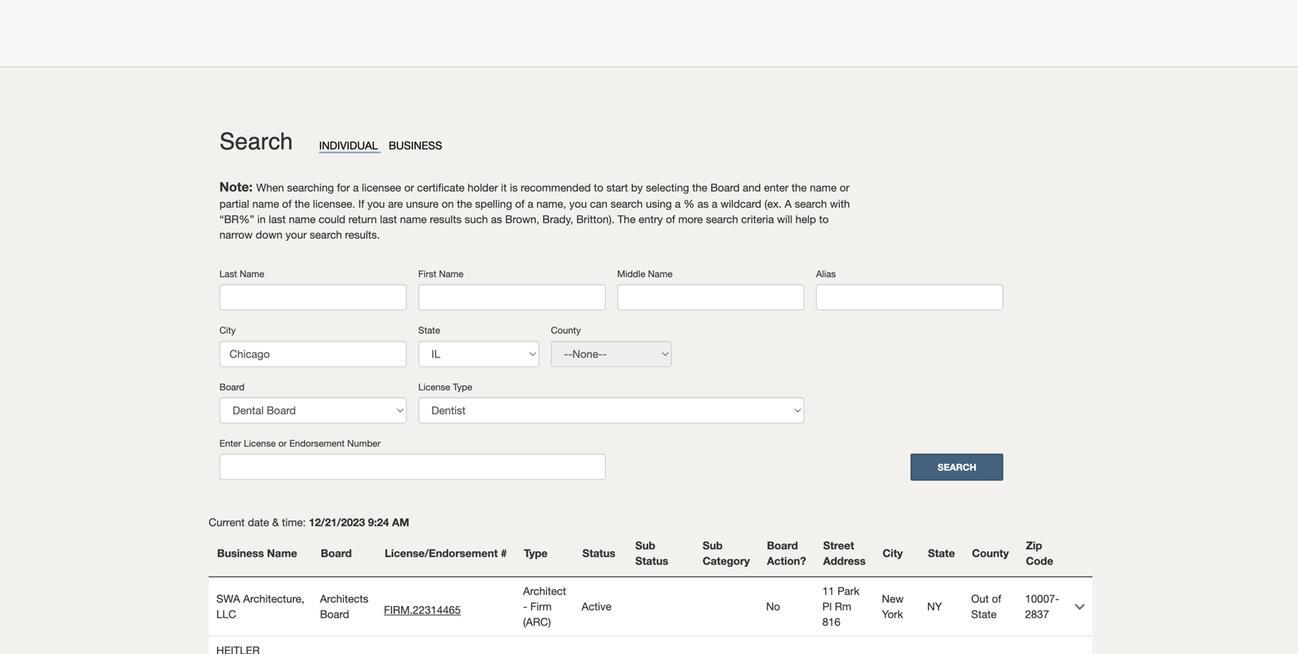 Task type: locate. For each thing, give the bounding box(es) containing it.
0 horizontal spatial to
[[594, 181, 604, 194]]

1 sub from the left
[[636, 540, 656, 552]]

date
[[248, 517, 269, 529]]

rm
[[835, 601, 852, 614]]

or up with
[[840, 181, 850, 194]]

sub inside sub category
[[703, 540, 723, 552]]

more
[[679, 213, 703, 226]]

0 horizontal spatial or
[[279, 438, 287, 449]]

0 horizontal spatial license
[[244, 438, 276, 449]]

individual link
[[319, 139, 381, 153]]

name for middle name
[[648, 269, 673, 279]]

license/endorsement #: activate to sort column ascending element
[[376, 531, 516, 578]]

architecture,
[[243, 593, 305, 606]]

in
[[257, 213, 266, 226]]

0 horizontal spatial as
[[491, 213, 502, 226]]

2 horizontal spatial state
[[972, 609, 997, 621]]

1 horizontal spatial city
[[883, 547, 903, 560]]

architect - firm (arc)
[[523, 585, 567, 629]]

you right if
[[368, 198, 385, 210]]

the down searching
[[295, 198, 310, 210]]

search down wildcard
[[706, 213, 739, 226]]

brown,
[[505, 213, 540, 226]]

park
[[838, 585, 860, 598]]

0 horizontal spatial sub
[[636, 540, 656, 552]]

board up wildcard
[[711, 181, 740, 194]]

or up "unsure"
[[405, 181, 414, 194]]

of
[[282, 198, 292, 210], [516, 198, 525, 210], [666, 213, 676, 226], [993, 593, 1002, 606]]

(ex.
[[765, 198, 782, 210]]

as down the spelling
[[491, 213, 502, 226]]

swa architecture, llc
[[216, 593, 305, 621]]

license
[[419, 382, 451, 393], [244, 438, 276, 449]]

last
[[220, 269, 237, 279]]

0 horizontal spatial business
[[217, 547, 264, 560]]

status
[[583, 547, 616, 560], [636, 555, 669, 568]]

0 horizontal spatial state
[[419, 325, 440, 336]]

1 horizontal spatial you
[[570, 198, 587, 210]]

status: activate to sort column ascending element
[[574, 531, 627, 578]]

1 vertical spatial license
[[244, 438, 276, 449]]

grid containing sub status
[[209, 531, 1093, 655]]

name inside the business name: activate to sort column ascending element
[[267, 547, 297, 560]]

return
[[349, 213, 377, 226]]

0 horizontal spatial county
[[551, 325, 581, 336]]

1 horizontal spatial business
[[389, 139, 442, 152]]

1 horizontal spatial last
[[380, 213, 397, 226]]

0 vertical spatial business
[[389, 139, 442, 152]]

type inside grid
[[524, 547, 548, 560]]

license/endorsement #
[[385, 547, 507, 560]]

a
[[353, 181, 359, 194], [528, 198, 534, 210], [675, 198, 681, 210], [712, 198, 718, 210]]

to right help on the top of page
[[820, 213, 829, 226]]

0 horizontal spatial city
[[220, 325, 236, 336]]

enter
[[764, 181, 789, 194]]

entry
[[639, 213, 663, 226]]

county left zip
[[973, 547, 1010, 560]]

row down sub status
[[209, 578, 1093, 637]]

of right out
[[993, 593, 1002, 606]]

no
[[767, 601, 781, 614]]

&
[[272, 517, 279, 529]]

county inside grid
[[973, 547, 1010, 560]]

or left the endorsement
[[279, 438, 287, 449]]

results
[[430, 213, 462, 226]]

you left can
[[570, 198, 587, 210]]

firm
[[531, 601, 552, 614]]

city
[[220, 325, 236, 336], [883, 547, 903, 560]]

name right first
[[439, 269, 464, 279]]

partial
[[220, 198, 249, 210]]

city up new
[[883, 547, 903, 560]]

status left sub status
[[583, 547, 616, 560]]

state
[[419, 325, 440, 336], [929, 547, 956, 560], [972, 609, 997, 621]]

1 vertical spatial city
[[883, 547, 903, 560]]

type: activate to sort column ascending element
[[516, 531, 574, 578]]

state: activate to sort column ascending element
[[920, 531, 964, 578]]

board inside the when searching for a licensee or certificate holder it is recommended to start by selecting the board and enter the name or partial name of the licensee. if you are unsure on the spelling of a name, you can search using a % as a wildcard (ex.  a search with "br%" in last name could return last name results such as brown, brady, britton). the entry of more search criteria will help to narrow down your search results.
[[711, 181, 740, 194]]

0 horizontal spatial type
[[453, 382, 473, 393]]

county: activate to sort column ascending element
[[964, 531, 1018, 578]]

a
[[785, 198, 792, 210]]

1 vertical spatial county
[[973, 547, 1010, 560]]

grid
[[209, 531, 1093, 655]]

county
[[551, 325, 581, 336], [973, 547, 1010, 560]]

last down "are" in the top left of the page
[[380, 213, 397, 226]]

0 vertical spatial to
[[594, 181, 604, 194]]

business down current
[[217, 547, 264, 560]]

am
[[392, 517, 410, 529]]

the up "%"
[[693, 181, 708, 194]]

row
[[209, 531, 1093, 578], [209, 578, 1093, 637], [209, 637, 1093, 655]]

0 horizontal spatial last
[[269, 213, 286, 226]]

architect
[[523, 585, 567, 598]]

11 park pl rm 816
[[823, 585, 860, 629]]

business
[[389, 139, 442, 152], [217, 547, 264, 560]]

0 vertical spatial as
[[698, 198, 709, 210]]

1 vertical spatial to
[[820, 213, 829, 226]]

help
[[796, 213, 817, 226]]

business up certificate
[[389, 139, 442, 152]]

are
[[388, 198, 403, 210]]

row down the 'active'
[[209, 637, 1093, 655]]

such
[[465, 213, 488, 226]]

0 vertical spatial state
[[419, 325, 440, 336]]

last right in
[[269, 213, 286, 226]]

1 horizontal spatial county
[[973, 547, 1010, 560]]

name right last
[[240, 269, 264, 279]]

searching
[[287, 181, 334, 194]]

name
[[240, 269, 264, 279], [439, 269, 464, 279], [648, 269, 673, 279], [267, 547, 297, 560]]

%
[[684, 198, 695, 210]]

board down architects
[[320, 609, 349, 621]]

brady,
[[543, 213, 574, 226]]

business name: activate to sort column ascending element
[[209, 531, 312, 578]]

of down 'when' at the left top
[[282, 198, 292, 210]]

by
[[631, 181, 643, 194]]

name
[[810, 181, 837, 194], [252, 198, 279, 210], [289, 213, 316, 226], [400, 213, 427, 226]]

816
[[823, 616, 841, 629]]

name up with
[[810, 181, 837, 194]]

sub up category
[[703, 540, 723, 552]]

narrow
[[220, 228, 253, 241]]

board up action?
[[767, 540, 798, 552]]

1 horizontal spatial sub
[[703, 540, 723, 552]]

as
[[698, 198, 709, 210], [491, 213, 502, 226]]

name down &
[[267, 547, 297, 560]]

sub for sub status
[[636, 540, 656, 552]]

1 row from the top
[[209, 531, 1093, 578]]

1 horizontal spatial state
[[929, 547, 956, 560]]

county down first name text field
[[551, 325, 581, 336]]

1 horizontal spatial license
[[419, 382, 451, 393]]

0 vertical spatial license
[[419, 382, 451, 393]]

name up your
[[289, 213, 316, 226]]

None button
[[911, 454, 1004, 481]]

city inside grid
[[883, 547, 903, 560]]

2 row from the top
[[209, 578, 1093, 637]]

state down first
[[419, 325, 440, 336]]

state right city: activate to sort column ascending element
[[929, 547, 956, 560]]

as right "%"
[[698, 198, 709, 210]]

1 vertical spatial as
[[491, 213, 502, 226]]

or
[[405, 181, 414, 194], [840, 181, 850, 194], [279, 438, 287, 449]]

certificate
[[417, 181, 465, 194]]

sub category
[[703, 540, 750, 568]]

on
[[442, 198, 454, 210]]

name right middle
[[648, 269, 673, 279]]

1 horizontal spatial type
[[524, 547, 548, 560]]

current date & time: 12/21/2023 9:24 am
[[209, 517, 410, 529]]

name for first name
[[439, 269, 464, 279]]

individual
[[319, 139, 378, 152]]

sub status
[[636, 540, 669, 568]]

to up can
[[594, 181, 604, 194]]

the
[[618, 213, 636, 226]]

sub right status: activate to sort column ascending element
[[636, 540, 656, 552]]

row containing architect - firm (arc)
[[209, 578, 1093, 637]]

status right status: activate to sort column ascending element
[[636, 555, 669, 568]]

street address: activate to sort column ascending element
[[815, 531, 875, 578]]

business inside grid
[[217, 547, 264, 560]]

10007- 2837
[[1026, 593, 1060, 621]]

current
[[209, 517, 245, 529]]

firm.22314465
[[384, 604, 461, 617]]

0 vertical spatial city
[[220, 325, 236, 336]]

can
[[590, 198, 608, 210]]

1 horizontal spatial as
[[698, 198, 709, 210]]

middle name
[[618, 269, 673, 279]]

row up the 'active'
[[209, 531, 1093, 578]]

state down out
[[972, 609, 997, 621]]

0 horizontal spatial you
[[368, 198, 385, 210]]

1 horizontal spatial status
[[636, 555, 669, 568]]

enter license or endorsement number
[[220, 438, 381, 449]]

2 sub from the left
[[703, 540, 723, 552]]

city down last
[[220, 325, 236, 336]]

to
[[594, 181, 604, 194], [820, 213, 829, 226]]

street
[[824, 540, 855, 552]]

2 vertical spatial state
[[972, 609, 997, 621]]

1 vertical spatial type
[[524, 547, 548, 560]]

sub category: activate to sort column ascending element
[[695, 531, 759, 578]]

board
[[711, 181, 740, 194], [220, 382, 245, 393], [767, 540, 798, 552], [321, 547, 352, 560], [320, 609, 349, 621]]

-
[[523, 601, 528, 614]]

selecting
[[646, 181, 690, 194]]

name up in
[[252, 198, 279, 210]]

sub inside sub status
[[636, 540, 656, 552]]

board: activate to sort column ascending element
[[312, 531, 376, 578]]

1 vertical spatial business
[[217, 547, 264, 560]]

zip code
[[1027, 540, 1054, 568]]

sub for sub category
[[703, 540, 723, 552]]

your
[[286, 228, 307, 241]]

1 vertical spatial state
[[929, 547, 956, 560]]

when searching for a licensee or certificate holder it is recommended to start by selecting the board and enter the name or partial name of the licensee. if you are unsure on the spelling of a name, you can search using a % as a wildcard (ex.  a search with "br%" in last name could return last name results such as brown, brady, britton). the entry of more search criteria will help to narrow down your search results.
[[220, 181, 851, 241]]



Task type: describe. For each thing, give the bounding box(es) containing it.
using
[[646, 198, 672, 210]]

10007-
[[1026, 593, 1060, 606]]

12/21/2023
[[309, 517, 365, 529]]

city: activate to sort column ascending element
[[875, 531, 920, 578]]

#
[[501, 547, 507, 560]]

business link
[[389, 139, 442, 152]]

the up a on the top right
[[792, 181, 807, 194]]

new
[[882, 593, 904, 606]]

0 horizontal spatial status
[[583, 547, 616, 560]]

name for business name
[[267, 547, 297, 560]]

0 vertical spatial type
[[453, 382, 473, 393]]

of inside out of state
[[993, 593, 1002, 606]]

license type
[[419, 382, 473, 393]]

(arc)
[[523, 616, 551, 629]]

2 last from the left
[[380, 213, 397, 226]]

recommended
[[521, 181, 591, 194]]

Middle Name text field
[[618, 285, 805, 311]]

york
[[882, 609, 904, 621]]

out
[[972, 593, 990, 606]]

if
[[359, 198, 365, 210]]

with
[[830, 198, 851, 210]]

search up the
[[611, 198, 643, 210]]

license/endorsement
[[385, 547, 498, 560]]

board action?: activate to sort column ascending element
[[759, 531, 815, 578]]

board inside "board action?"
[[767, 540, 798, 552]]

3 row from the top
[[209, 637, 1093, 655]]

1 horizontal spatial to
[[820, 213, 829, 226]]

spelling
[[475, 198, 513, 210]]

a right "for" on the left
[[353, 181, 359, 194]]

1 last from the left
[[269, 213, 286, 226]]

category
[[703, 555, 750, 568]]

licensee
[[362, 181, 402, 194]]

a left "%"
[[675, 198, 681, 210]]

&nbsp; element
[[1068, 531, 1093, 578]]

zip
[[1027, 540, 1043, 552]]

2 horizontal spatial or
[[840, 181, 850, 194]]

0 vertical spatial county
[[551, 325, 581, 336]]

last name
[[220, 269, 264, 279]]

swa
[[216, 593, 240, 606]]

out of state
[[972, 593, 1002, 621]]

row containing sub status
[[209, 531, 1093, 578]]

board down 12/21/2023 at the bottom of page
[[321, 547, 352, 560]]

board action?
[[767, 540, 807, 568]]

1 horizontal spatial or
[[405, 181, 414, 194]]

name for last name
[[240, 269, 264, 279]]

architects
[[320, 593, 369, 606]]

of up brown,
[[516, 198, 525, 210]]

and
[[743, 181, 761, 194]]

architects board
[[320, 593, 369, 621]]

could
[[319, 213, 346, 226]]

start
[[607, 181, 628, 194]]

active
[[582, 601, 612, 614]]

street address
[[824, 540, 866, 568]]

business name
[[217, 547, 297, 560]]

number
[[347, 438, 381, 449]]

will
[[778, 213, 793, 226]]

zip code: activate to sort column ascending element
[[1018, 531, 1068, 578]]

ny
[[928, 601, 943, 614]]

individual business
[[319, 139, 442, 152]]

search down could
[[310, 228, 342, 241]]

Alias text field
[[817, 285, 1004, 311]]

for
[[337, 181, 350, 194]]

holder
[[468, 181, 498, 194]]

First Name text field
[[419, 285, 606, 311]]

name down "unsure"
[[400, 213, 427, 226]]

enter
[[220, 438, 241, 449]]

time:
[[282, 517, 306, 529]]

board inside architects board
[[320, 609, 349, 621]]

search up help on the top of page
[[795, 198, 827, 210]]

of down using
[[666, 213, 676, 226]]

britton).
[[577, 213, 615, 226]]

the right on
[[457, 198, 472, 210]]

Last Name text field
[[220, 285, 407, 311]]

first name
[[419, 269, 464, 279]]

unsure
[[406, 198, 439, 210]]

licensee.
[[313, 198, 356, 210]]

address
[[824, 555, 866, 568]]

code
[[1027, 555, 1054, 568]]

9:24
[[368, 517, 389, 529]]

sub status: activate to sort column ascending element
[[627, 531, 695, 578]]

pl
[[823, 601, 832, 614]]

middle
[[618, 269, 646, 279]]

search
[[220, 128, 293, 155]]

alias
[[817, 269, 836, 279]]

results.
[[345, 228, 380, 241]]

note:
[[220, 179, 256, 194]]

Enter License or Endorsement Number text field
[[220, 454, 606, 481]]

2 you from the left
[[570, 198, 587, 210]]

a right "%"
[[712, 198, 718, 210]]

it
[[501, 181, 507, 194]]

board up enter
[[220, 382, 245, 393]]

criteria
[[742, 213, 775, 226]]

is
[[510, 181, 518, 194]]

2837
[[1026, 609, 1050, 621]]

first
[[419, 269, 437, 279]]

llc
[[216, 609, 236, 621]]

down
[[256, 228, 283, 241]]

state inside out of state
[[972, 609, 997, 621]]

11
[[823, 585, 835, 598]]

wildcard
[[721, 198, 762, 210]]

City text field
[[220, 341, 407, 367]]

name,
[[537, 198, 567, 210]]

"br%"
[[220, 213, 254, 226]]

1 you from the left
[[368, 198, 385, 210]]

a up brown,
[[528, 198, 534, 210]]

when
[[256, 181, 284, 194]]



Task type: vqa. For each thing, say whether or not it's contained in the screenshot.
the Ruby in the the "First Name Ruby"
no



